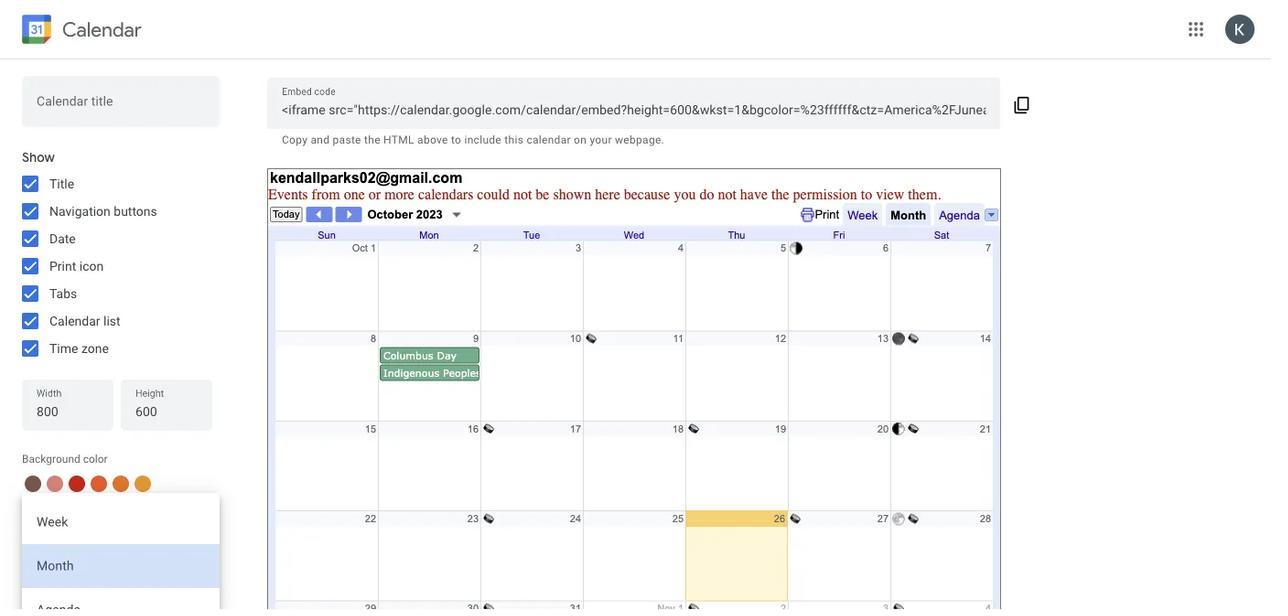 Task type: locate. For each thing, give the bounding box(es) containing it.
1 vertical spatial calendar
[[49, 314, 100, 329]]

peacock menu item
[[47, 520, 63, 536]]

calendar
[[62, 17, 142, 42], [49, 314, 100, 329]]

1 option from the top
[[22, 501, 220, 545]]

html
[[384, 134, 414, 146]]

on
[[574, 134, 587, 146]]

None text field
[[282, 97, 986, 123]]

and
[[311, 134, 330, 146]]

print icon
[[49, 259, 104, 274]]

None text field
[[37, 95, 205, 121]]

0 vertical spatial calendar
[[62, 17, 142, 42]]

calendar list
[[49, 314, 120, 329]]

cocoa menu item
[[25, 476, 41, 492]]

None number field
[[37, 399, 99, 425], [135, 399, 198, 425], [37, 399, 99, 425], [135, 399, 198, 425]]

list
[[103, 314, 120, 329]]

calendar
[[527, 134, 571, 146]]

citron menu item
[[113, 498, 129, 514]]

graphite menu item
[[25, 542, 41, 558]]

navigation
[[49, 204, 111, 219]]

amethyst menu item
[[135, 542, 151, 558]]

title
[[49, 176, 74, 191]]

calendar for calendar
[[62, 17, 142, 42]]

time zone
[[49, 341, 109, 356]]

copy and paste the html above to include this calendar on your webpage.
[[282, 134, 665, 146]]

content_copy
[[1013, 96, 1031, 114]]

zone
[[81, 341, 109, 356]]

eucalyptus menu item
[[25, 498, 41, 514]]

option
[[22, 501, 220, 545], [22, 545, 220, 589], [22, 589, 220, 611]]

pistachio menu item
[[69, 498, 85, 514]]

add custom color menu item
[[47, 564, 63, 580]]

calendar link
[[18, 11, 142, 51]]

banana menu item
[[135, 498, 151, 514]]

cherry blossom menu item
[[91, 542, 107, 558]]

to
[[451, 134, 462, 146]]

tomato menu item
[[69, 476, 85, 492]]

pumpkin menu item
[[113, 476, 129, 492]]

content_copy button
[[1001, 81, 1044, 125]]

above
[[417, 134, 448, 146]]



Task type: vqa. For each thing, say whether or not it's contained in the screenshot.
list
yes



Task type: describe. For each thing, give the bounding box(es) containing it.
tangerine menu item
[[91, 476, 107, 492]]

webpage.
[[615, 134, 665, 146]]

color
[[83, 453, 108, 466]]

include
[[465, 134, 502, 146]]

buttons
[[114, 204, 157, 219]]

grape menu item
[[113, 542, 129, 558]]

2 option from the top
[[22, 545, 220, 589]]

tabs
[[49, 286, 77, 301]]

calendar color menu item
[[25, 564, 41, 580]]

show
[[22, 149, 55, 166]]

this
[[505, 134, 524, 146]]

your
[[590, 134, 612, 146]]

background
[[22, 453, 80, 466]]

mango menu item
[[135, 476, 151, 492]]

print
[[49, 259, 76, 274]]

3 option from the top
[[22, 589, 220, 611]]

default view list box
[[22, 493, 220, 611]]

date
[[49, 231, 76, 246]]

birch menu item
[[47, 542, 63, 558]]

copy
[[282, 134, 308, 146]]

icon
[[79, 259, 104, 274]]

the
[[364, 134, 381, 146]]

flamingo menu item
[[47, 476, 63, 492]]

navigation buttons
[[49, 204, 157, 219]]

background color
[[22, 453, 108, 466]]

sage menu item
[[25, 520, 41, 536]]

paste
[[333, 134, 361, 146]]

calendar for calendar list
[[49, 314, 100, 329]]

time
[[49, 341, 78, 356]]

radicchio menu item
[[69, 542, 85, 558]]



